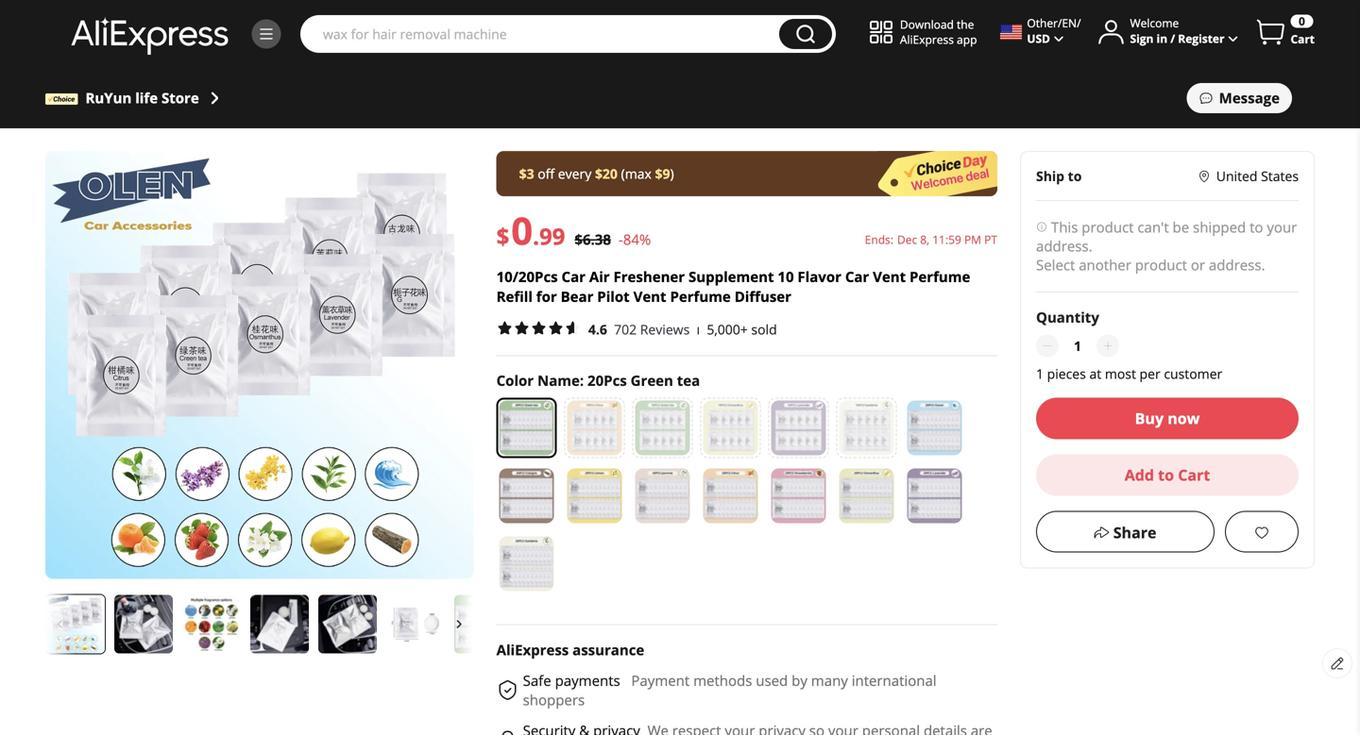 Task type: vqa. For each thing, say whether or not it's contained in the screenshot.
AliExpress within Download the AliExpress app
yes



Task type: describe. For each thing, give the bounding box(es) containing it.
payment
[[631, 672, 690, 691]]

/ for in
[[1170, 31, 1175, 46]]

methods
[[693, 672, 752, 691]]

1 horizontal spatial product
[[1135, 255, 1187, 275]]

4.6
[[588, 321, 607, 339]]

now
[[1168, 408, 1200, 429]]

0 inside 0 cart
[[1299, 13, 1305, 29]]

$20
[[595, 165, 618, 183]]

color
[[496, 371, 534, 391]]

store
[[161, 88, 199, 108]]

buy
[[1135, 408, 1164, 429]]

84%
[[623, 230, 651, 249]]

download
[[900, 16, 954, 32]]

:
[[580, 371, 584, 391]]

1
[[1036, 365, 1044, 383]]

be
[[1173, 218, 1189, 237]]

the
[[957, 16, 974, 32]]

1 car from the left
[[562, 267, 586, 286]]

11:59
[[932, 232, 961, 247]]

at
[[1089, 365, 1101, 383]]

united states
[[1216, 167, 1299, 185]]

other/
[[1027, 15, 1062, 31]]

$3
[[519, 165, 534, 183]]

safe payments
[[523, 672, 624, 691]]

ship
[[1036, 167, 1064, 185]]

by
[[792, 672, 807, 691]]

1 horizontal spatial perfume
[[910, 267, 970, 286]]

10
[[778, 267, 794, 286]]

buy now button
[[1036, 398, 1299, 440]]

customer
[[1164, 365, 1222, 383]]

0 horizontal spatial 0
[[511, 204, 533, 256]]

many
[[811, 672, 848, 691]]

in
[[1157, 31, 1167, 46]]

flavor
[[798, 267, 841, 286]]

other/ en /
[[1027, 15, 1081, 31]]

0 horizontal spatial perfume
[[670, 287, 731, 306]]

702 reviews link
[[607, 321, 690, 339]]

buy now
[[1135, 408, 1200, 429]]

cart inside button
[[1178, 465, 1210, 485]]

sign in / register
[[1130, 31, 1224, 46]]

your
[[1267, 218, 1297, 237]]

pilot
[[597, 287, 630, 306]]

welcome
[[1130, 15, 1179, 31]]

register
[[1178, 31, 1224, 46]]

$6.38
[[575, 230, 611, 249]]

20pcs
[[587, 371, 627, 391]]

off
[[538, 165, 555, 183]]

shipped
[[1193, 218, 1246, 237]]

en
[[1062, 15, 1077, 31]]

used
[[756, 672, 788, 691]]

10/20pcs
[[496, 267, 558, 286]]

0 horizontal spatial vent
[[633, 287, 666, 306]]

ruyun life store link
[[85, 87, 225, 110]]

702
[[614, 321, 637, 339]]

green
[[631, 371, 673, 391]]

air
[[589, 267, 610, 286]]

4.6 702 reviews ౹ 5,000+ sold
[[588, 321, 777, 339]]

reviews
[[640, 321, 690, 339]]

1 pieces at most per customer
[[1036, 365, 1222, 383]]

ends:
[[865, 232, 893, 247]]

refill
[[496, 287, 533, 306]]

aliexpress inside download the aliexpress app
[[900, 31, 954, 47]]

per
[[1140, 365, 1160, 383]]

0 vertical spatial product
[[1082, 218, 1134, 237]]

app
[[957, 31, 977, 47]]



Task type: locate. For each thing, give the bounding box(es) containing it.
sign
[[1130, 31, 1154, 46]]

to right ship
[[1068, 167, 1082, 185]]

perfume up ౹
[[670, 287, 731, 306]]

1 9 from the left
[[539, 221, 552, 252]]

supplement
[[689, 267, 774, 286]]

most
[[1105, 365, 1136, 383]]

international
[[852, 672, 937, 691]]

aliexpress
[[900, 31, 954, 47], [496, 641, 569, 660]]

pm
[[964, 232, 981, 247]]

perfume
[[910, 267, 970, 286], [670, 287, 731, 306]]

pieces
[[1047, 365, 1086, 383]]

life
[[135, 88, 158, 108]]

None button
[[779, 19, 832, 49]]

0 right the $
[[511, 204, 533, 256]]

1 horizontal spatial aliexpress
[[900, 31, 954, 47]]

message button
[[1187, 83, 1292, 113]]

1 horizontal spatial to
[[1158, 465, 1174, 485]]

5,000+
[[707, 321, 748, 339]]

add
[[1125, 465, 1154, 485]]

2 car from the left
[[845, 267, 869, 286]]

0 horizontal spatial /
[[1077, 15, 1081, 31]]

select
[[1036, 255, 1075, 275]]

cart right add at the right bottom
[[1178, 465, 1210, 485]]

address.
[[1036, 237, 1092, 256], [1209, 255, 1265, 275]]

to for ship to
[[1068, 167, 1082, 185]]

0 horizontal spatial to
[[1068, 167, 1082, 185]]

add to cart
[[1125, 465, 1210, 485]]

0 horizontal spatial aliexpress
[[496, 641, 569, 660]]

freshener
[[613, 267, 685, 286]]

$3 off every $20 (max $9 )
[[519, 165, 674, 183]]

0 vertical spatial cart
[[1291, 31, 1315, 47]]

car right 'flavor'
[[845, 267, 869, 286]]

2 vertical spatial to
[[1158, 465, 1174, 485]]

0 cart
[[1291, 13, 1315, 47]]

౹
[[697, 321, 700, 339]]

aliexpress up safe
[[496, 641, 569, 660]]

product up another on the top right
[[1082, 218, 1134, 237]]

/
[[1077, 15, 1081, 31], [1170, 31, 1175, 46]]

product
[[1082, 218, 1134, 237], [1135, 255, 1187, 275]]

usd
[[1027, 31, 1050, 46]]

0
[[1299, 13, 1305, 29], [511, 204, 533, 256]]

dec
[[897, 232, 917, 247]]

1 horizontal spatial 0
[[1299, 13, 1305, 29]]

safe
[[523, 672, 551, 691]]

1sqid_b image
[[258, 26, 275, 43]]

9
[[539, 221, 552, 252], [552, 221, 565, 252]]

0 horizontal spatial car
[[562, 267, 586, 286]]

(max
[[621, 165, 652, 183]]

to left "your" on the top of the page
[[1250, 218, 1263, 237]]

another
[[1079, 255, 1131, 275]]

1 horizontal spatial vent
[[873, 267, 906, 286]]

bear
[[561, 287, 594, 306]]

1 vertical spatial product
[[1135, 255, 1187, 275]]

can't
[[1137, 218, 1169, 237]]

ends: dec 8, 11:59 pm pt
[[865, 232, 997, 247]]

1 vertical spatial cart
[[1178, 465, 1210, 485]]

-
[[619, 230, 623, 249]]

car up bear
[[562, 267, 586, 286]]

cart up the message link
[[1291, 31, 1315, 47]]

download the aliexpress app
[[900, 16, 977, 47]]

assurance
[[572, 641, 644, 660]]

None text field
[[1063, 335, 1093, 357]]

message
[[1219, 88, 1280, 108]]

address. right 'or'
[[1209, 255, 1265, 275]]

$
[[496, 221, 509, 252]]

this product can't be shipped to your address. select another product or address.
[[1036, 218, 1297, 275]]

product left 'or'
[[1135, 255, 1187, 275]]

$ 0 . 9 9 $6.38 -84%
[[496, 204, 651, 256]]

to for add to cart
[[1158, 465, 1174, 485]]

/ right in
[[1170, 31, 1175, 46]]

this
[[1051, 218, 1078, 237]]

1 horizontal spatial address.
[[1209, 255, 1265, 275]]

quantity
[[1036, 308, 1099, 327]]

payment methods used by many international shoppers
[[523, 672, 937, 710]]

9 right .
[[552, 221, 565, 252]]

car
[[562, 267, 586, 286], [845, 267, 869, 286]]

share
[[1113, 523, 1156, 543]]

tea
[[677, 371, 700, 391]]

every
[[558, 165, 592, 183]]

or
[[1191, 255, 1205, 275]]

pt
[[984, 232, 997, 247]]

vent
[[873, 267, 906, 286], [633, 287, 666, 306]]

.
[[533, 221, 539, 252]]

perfume down 11:59
[[910, 267, 970, 286]]

aliexpress assurance
[[496, 641, 644, 660]]

message link
[[1187, 83, 1315, 113]]

1 vertical spatial aliexpress
[[496, 641, 569, 660]]

8,
[[920, 232, 929, 247]]

0 vertical spatial aliexpress
[[900, 31, 954, 47]]

address. down ship to
[[1036, 237, 1092, 256]]

wax for hair removal machine text field
[[314, 25, 770, 43]]

1 vertical spatial to
[[1250, 218, 1263, 237]]

to inside button
[[1158, 465, 1174, 485]]

ruyun
[[85, 88, 132, 108]]

vent down ends:
[[873, 267, 906, 286]]

)
[[670, 165, 674, 183]]

vent down freshener
[[633, 287, 666, 306]]

diffuser
[[735, 287, 791, 306]]

name
[[537, 371, 580, 391]]

$9
[[655, 165, 670, 183]]

0 horizontal spatial product
[[1082, 218, 1134, 237]]

0 horizontal spatial address.
[[1036, 237, 1092, 256]]

ruyun life store
[[85, 88, 199, 108]]

aliexpress left app in the right of the page
[[900, 31, 954, 47]]

1 vertical spatial 0
[[511, 204, 533, 256]]

to inside the this product can't be shipped to your address. select another product or address.
[[1250, 218, 1263, 237]]

/ for en
[[1077, 15, 1081, 31]]

0 vertical spatial to
[[1068, 167, 1082, 185]]

shoppers
[[523, 691, 585, 710]]

for
[[536, 287, 557, 306]]

1 horizontal spatial /
[[1170, 31, 1175, 46]]

sold
[[751, 321, 777, 339]]

to right add at the right bottom
[[1158, 465, 1174, 485]]

united
[[1216, 167, 1258, 185]]

/ right other/
[[1077, 15, 1081, 31]]

1 horizontal spatial car
[[845, 267, 869, 286]]

2 horizontal spatial to
[[1250, 218, 1263, 237]]

ship to
[[1036, 167, 1082, 185]]

2 9 from the left
[[552, 221, 565, 252]]

0 up the message link
[[1299, 13, 1305, 29]]

0 vertical spatial 0
[[1299, 13, 1305, 29]]

0 horizontal spatial cart
[[1178, 465, 1210, 485]]

9 right the $
[[539, 221, 552, 252]]

payments
[[555, 672, 620, 691]]

states
[[1261, 167, 1299, 185]]

1 horizontal spatial cart
[[1291, 31, 1315, 47]]



